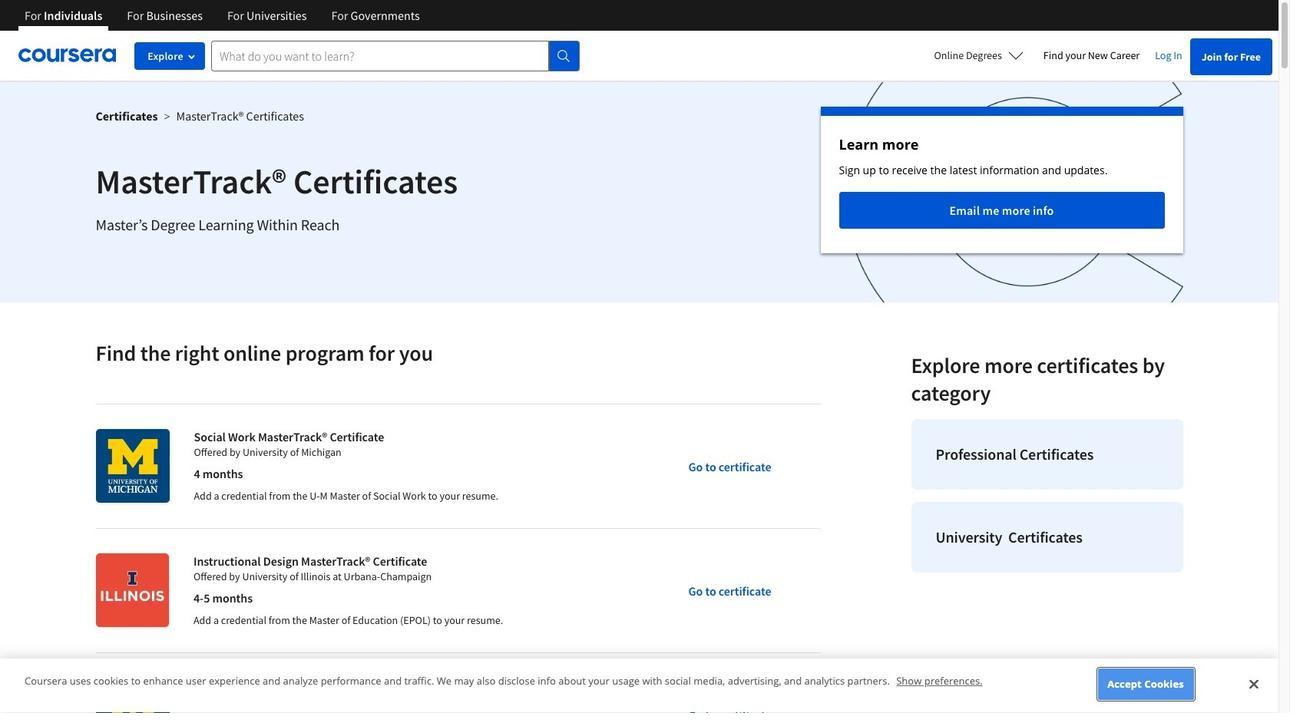 Task type: vqa. For each thing, say whether or not it's contained in the screenshot.
Coursera image
yes



Task type: locate. For each thing, give the bounding box(es) containing it.
list
[[906, 413, 1190, 579]]

privacy alert dialog
[[0, 660, 1279, 714]]

None search field
[[211, 40, 580, 71]]

status
[[821, 107, 1184, 254]]

What do you want to learn? text field
[[211, 40, 549, 71]]



Task type: describe. For each thing, give the bounding box(es) containing it.
coursera image
[[18, 43, 116, 68]]

university of michigan image
[[96, 430, 169, 503]]

banner navigation
[[12, 0, 432, 42]]

university of illinois at urbana-champaign image
[[96, 554, 169, 628]]



